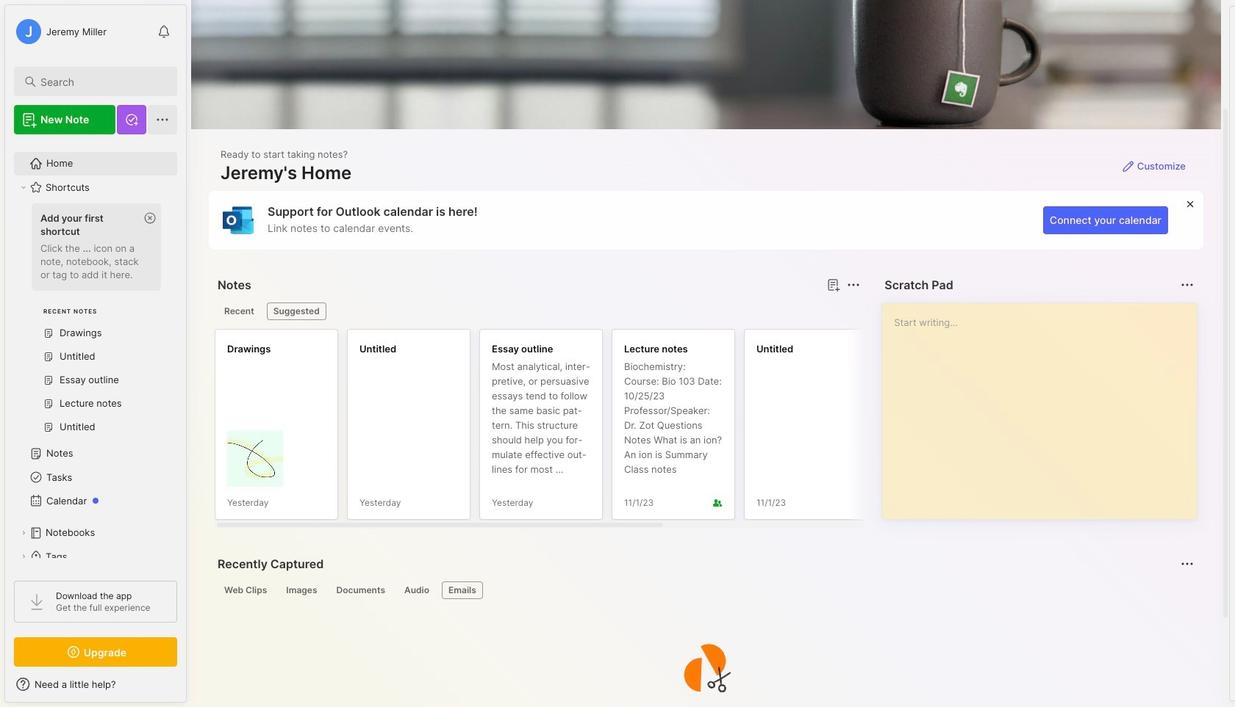 Task type: locate. For each thing, give the bounding box(es) containing it.
0 vertical spatial tab list
[[218, 303, 858, 321]]

more actions image
[[845, 276, 863, 294]]

tree
[[5, 143, 186, 625]]

main element
[[0, 0, 191, 708]]

expand tags image
[[19, 553, 28, 562]]

More actions field
[[843, 275, 864, 296], [1177, 275, 1198, 296]]

expand notebooks image
[[19, 529, 28, 538]]

2 more actions field from the left
[[1177, 275, 1198, 296]]

1 horizontal spatial more actions field
[[1177, 275, 1198, 296]]

0 horizontal spatial more actions field
[[843, 275, 864, 296]]

1 tab list from the top
[[218, 303, 858, 321]]

tab list
[[218, 303, 858, 321], [218, 582, 1192, 600]]

tree inside main element
[[5, 143, 186, 625]]

2 tab list from the top
[[218, 582, 1192, 600]]

group
[[14, 199, 168, 448]]

tab
[[218, 303, 261, 321], [267, 303, 326, 321], [218, 582, 274, 600], [280, 582, 324, 600], [330, 582, 392, 600], [398, 582, 436, 600], [442, 582, 483, 600]]

1 vertical spatial tab list
[[218, 582, 1192, 600]]

row group
[[215, 329, 1141, 529]]

None search field
[[40, 73, 164, 90]]



Task type: vqa. For each thing, say whether or not it's contained in the screenshot.
Your
no



Task type: describe. For each thing, give the bounding box(es) containing it.
click to collapse image
[[186, 681, 197, 698]]

WHAT'S NEW field
[[5, 673, 186, 697]]

none search field inside main element
[[40, 73, 164, 90]]

Start writing… text field
[[894, 304, 1196, 508]]

Account field
[[14, 17, 107, 46]]

Search text field
[[40, 75, 164, 89]]

more actions image
[[1178, 276, 1196, 294]]

group inside main element
[[14, 199, 168, 448]]

1 more actions field from the left
[[843, 275, 864, 296]]

thumbnail image
[[227, 432, 283, 487]]



